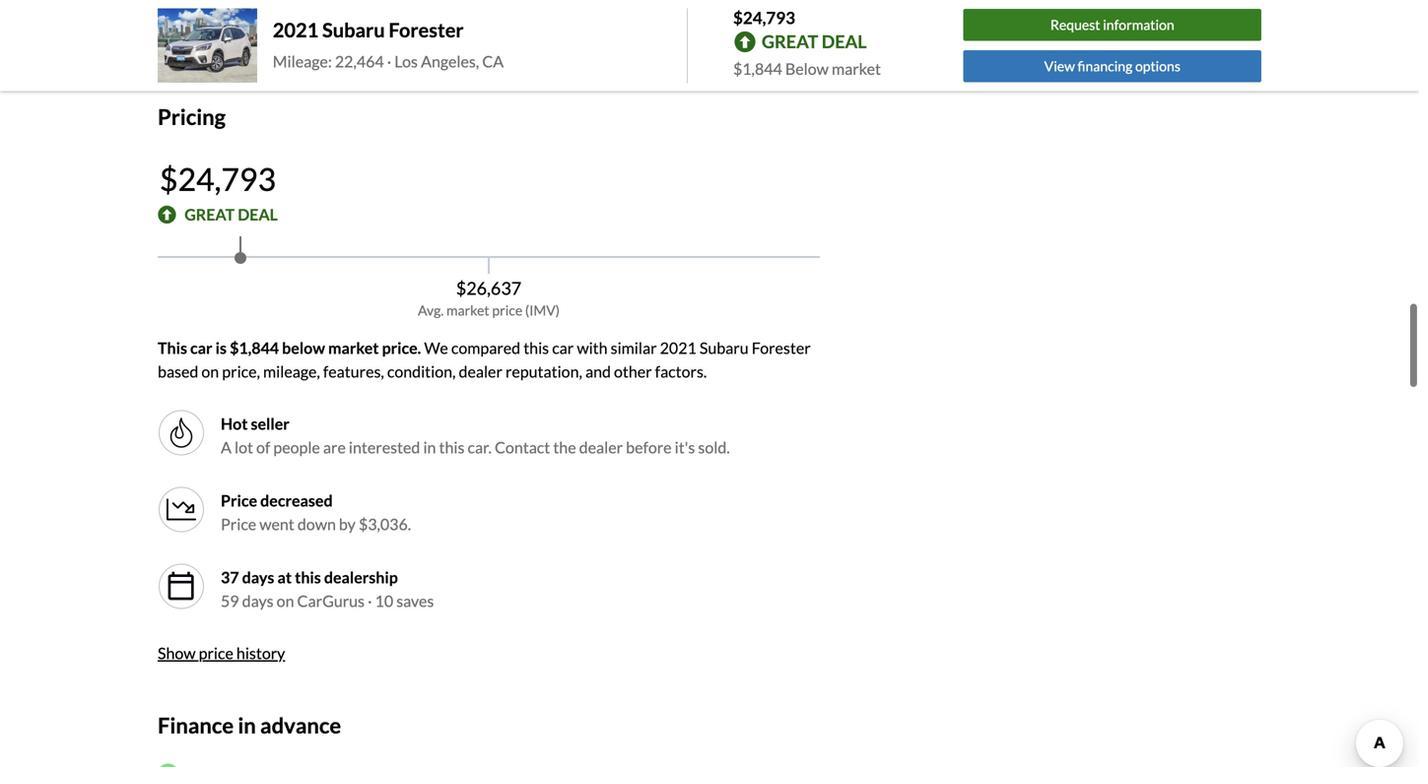 Task type: locate. For each thing, give the bounding box(es) containing it.
· inside 2021 subaru forester mileage: 22,464 · los angeles, ca
[[387, 52, 392, 71]]

price inside $26,637 avg. market price (imv)
[[492, 302, 523, 319]]

0 vertical spatial price
[[492, 302, 523, 319]]

2021 inside we compared this car with similar 2021 subaru forester based on price, mileage, features, condition, dealer reputation, and other factors.
[[660, 339, 697, 358]]

factors.
[[655, 362, 707, 381]]

show price history link
[[158, 644, 285, 663]]

$26,637 avg. market price (imv)
[[418, 277, 560, 319]]

hot seller a lot of people are interested in this car. contact the dealer before it's sold.
[[221, 414, 730, 457]]

car inside we compared this car with similar 2021 subaru forester based on price, mileage, features, condition, dealer reputation, and other factors.
[[552, 339, 574, 358]]

0 vertical spatial price
[[221, 491, 257, 511]]

market down "$26,637"
[[447, 302, 490, 319]]

history
[[431, 35, 480, 54], [237, 644, 285, 663]]

1 vertical spatial ·
[[368, 592, 372, 611]]

on inside we compared this car with similar 2021 subaru forester based on price, mileage, features, condition, dealer reputation, and other factors.
[[202, 362, 219, 381]]

by
[[339, 515, 356, 534]]

on right 20%
[[227, 35, 244, 54]]

great
[[185, 205, 235, 224]]

1 horizontal spatial 2021
[[660, 339, 697, 358]]

0 horizontal spatial market
[[328, 339, 379, 358]]

days right 59
[[242, 592, 274, 611]]

1 vertical spatial dealer
[[579, 438, 623, 457]]

1 horizontal spatial in
[[423, 438, 436, 457]]

0 horizontal spatial 2021
[[273, 18, 319, 42]]

$1,844 up price,
[[230, 339, 279, 358]]

this left car.
[[439, 438, 465, 457]]

this right at
[[295, 568, 321, 587]]

1 horizontal spatial on
[[227, 35, 244, 54]]

view financing options button
[[964, 50, 1262, 82]]

market down deal
[[832, 59, 881, 78]]

price decreased price went down by $3,036.
[[221, 491, 411, 534]]

sold.
[[698, 438, 730, 457]]

1 vertical spatial the
[[553, 438, 576, 457]]

days
[[242, 568, 274, 587], [242, 592, 274, 611]]

subaru up 22,464 on the top left
[[322, 18, 385, 42]]

advance
[[260, 713, 341, 739]]

price decreased image
[[158, 486, 205, 534], [166, 494, 197, 526]]

days left at
[[242, 568, 274, 587]]

price,
[[222, 362, 260, 381]]

market
[[832, 59, 881, 78], [447, 302, 490, 319], [328, 339, 379, 358]]

0 vertical spatial subaru
[[322, 18, 385, 42]]

2021 inside 2021 subaru forester mileage: 22,464 · los angeles, ca
[[273, 18, 319, 42]]

1 horizontal spatial $24,793
[[733, 7, 796, 28]]

0 vertical spatial ·
[[387, 52, 392, 71]]

price down lot at left bottom
[[221, 491, 257, 511]]

history left ca
[[431, 35, 480, 54]]

1 vertical spatial on
[[202, 362, 219, 381]]

0 horizontal spatial $1,844
[[230, 339, 279, 358]]

on
[[227, 35, 244, 54], [202, 362, 219, 381], [277, 592, 294, 611]]

interested
[[349, 438, 420, 457]]

0 vertical spatial history
[[431, 35, 480, 54]]

price right show
[[199, 644, 233, 663]]

before
[[626, 438, 672, 457]]

1 vertical spatial price
[[221, 515, 256, 534]]

car left "is" at the top left of the page
[[190, 339, 213, 358]]

in
[[423, 438, 436, 457], [238, 713, 256, 739]]

saves
[[396, 592, 434, 611]]

price.
[[382, 339, 421, 358]]

dealer down compared
[[459, 362, 503, 381]]

forester
[[389, 18, 464, 42], [752, 339, 811, 358]]

car
[[190, 339, 213, 358], [552, 339, 574, 358]]

2 car from the left
[[552, 339, 574, 358]]

request
[[1051, 16, 1101, 33]]

1 vertical spatial history
[[237, 644, 285, 663]]

are
[[323, 438, 346, 457]]

dealer
[[459, 362, 503, 381], [579, 438, 623, 457]]

$24,793 for great deal
[[160, 160, 276, 198]]

1 vertical spatial $24,793
[[160, 160, 276, 198]]

2021 up factors.
[[660, 339, 697, 358]]

0 vertical spatial in
[[423, 438, 436, 457]]

car left the "with"
[[552, 339, 574, 358]]

options
[[1136, 58, 1181, 74]]

1 horizontal spatial market
[[447, 302, 490, 319]]

2 horizontal spatial market
[[832, 59, 881, 78]]

market inside $26,637 avg. market price (imv)
[[447, 302, 490, 319]]

1 horizontal spatial this
[[439, 438, 465, 457]]

·
[[387, 52, 392, 71], [368, 592, 372, 611]]

1 vertical spatial forester
[[752, 339, 811, 358]]

1 horizontal spatial the
[[553, 438, 576, 457]]

1 vertical spatial in
[[238, 713, 256, 739]]

this up reputation,
[[524, 339, 549, 358]]

1 days from the top
[[242, 568, 274, 587]]

1 vertical spatial subaru
[[700, 339, 749, 358]]

0 vertical spatial $1,844
[[733, 59, 783, 78]]

· left 10
[[368, 592, 372, 611]]

0 horizontal spatial this
[[295, 568, 321, 587]]

car.
[[468, 438, 492, 457]]

this inside hot seller a lot of people are interested in this car. contact the dealer before it's sold.
[[439, 438, 465, 457]]

2 horizontal spatial this
[[524, 339, 549, 358]]

on inside 37 days at this dealership 59 days on cargurus · 10 saves
[[277, 592, 294, 611]]

the left the full
[[247, 35, 270, 54]]

· inside 37 days at this dealership 59 days on cargurus · 10 saves
[[368, 592, 372, 611]]

this
[[524, 339, 549, 358], [439, 438, 465, 457], [295, 568, 321, 587]]

2 vertical spatial this
[[295, 568, 321, 587]]

0 vertical spatial this
[[524, 339, 549, 358]]

1 vertical spatial market
[[447, 302, 490, 319]]

0 horizontal spatial subaru
[[322, 18, 385, 42]]

mileage:
[[273, 52, 332, 71]]

0 vertical spatial market
[[832, 59, 881, 78]]

condition,
[[387, 362, 456, 381]]

1 vertical spatial 2021
[[660, 339, 697, 358]]

1 vertical spatial price
[[199, 644, 233, 663]]

subaru up factors.
[[700, 339, 749, 358]]

0 horizontal spatial on
[[202, 362, 219, 381]]

1 horizontal spatial subaru
[[700, 339, 749, 358]]

information
[[1103, 16, 1175, 33]]

deal
[[238, 205, 278, 224]]

2021 up the mileage:
[[273, 18, 319, 42]]

history down 59
[[237, 644, 285, 663]]

$1,844
[[733, 59, 783, 78], [230, 339, 279, 358]]

· left los
[[387, 52, 392, 71]]

1 horizontal spatial $1,844
[[733, 59, 783, 78]]

great deal image
[[158, 205, 177, 224]]

we
[[424, 339, 448, 358]]

$3,036.
[[359, 515, 411, 534]]

0 vertical spatial the
[[247, 35, 270, 54]]

0 horizontal spatial car
[[190, 339, 213, 358]]

1 vertical spatial days
[[242, 592, 274, 611]]

people
[[273, 438, 320, 457]]

based
[[158, 362, 198, 381]]

1 vertical spatial this
[[439, 438, 465, 457]]

price left went
[[221, 515, 256, 534]]

hot seller image
[[166, 417, 197, 449]]

$24,793
[[733, 7, 796, 28], [160, 160, 276, 198]]

0 horizontal spatial forester
[[389, 18, 464, 42]]

37 days at this dealership 59 days on cargurus · 10 saves
[[221, 568, 434, 611]]

contact
[[495, 438, 550, 457]]

subaru
[[322, 18, 385, 42], [700, 339, 749, 358]]

price
[[492, 302, 523, 319], [199, 644, 233, 663]]

2 vertical spatial on
[[277, 592, 294, 611]]

1 horizontal spatial price
[[492, 302, 523, 319]]

subaru inside 2021 subaru forester mileage: 22,464 · los angeles, ca
[[322, 18, 385, 42]]

view
[[1045, 58, 1075, 74]]

dealer inside hot seller a lot of people are interested in this car. contact the dealer before it's sold.
[[579, 438, 623, 457]]

37 days at this dealership image
[[158, 563, 205, 611], [166, 571, 197, 603]]

this car is $1,844 below market price.
[[158, 339, 421, 358]]

1 horizontal spatial history
[[431, 35, 480, 54]]

the right contact
[[553, 438, 576, 457]]

2 horizontal spatial on
[[277, 592, 294, 611]]

other
[[614, 362, 652, 381]]

0 vertical spatial forester
[[389, 18, 464, 42]]

and
[[586, 362, 611, 381]]

in right finance
[[238, 713, 256, 739]]

dealer left before
[[579, 438, 623, 457]]

1 horizontal spatial dealer
[[579, 438, 623, 457]]

ca
[[482, 52, 504, 71]]

great deal
[[185, 205, 278, 224]]

0 vertical spatial on
[[227, 35, 244, 54]]

subaru inside we compared this car with similar 2021 subaru forester based on price, mileage, features, condition, dealer reputation, and other factors.
[[700, 339, 749, 358]]

2 days from the top
[[242, 592, 274, 611]]

in right interested
[[423, 438, 436, 457]]

on down "is" at the top left of the page
[[202, 362, 219, 381]]

0 vertical spatial days
[[242, 568, 274, 587]]

lot
[[235, 438, 253, 457]]

$1,844 down great
[[733, 59, 783, 78]]

market up features,
[[328, 339, 379, 358]]

0 vertical spatial $24,793
[[733, 7, 796, 28]]

1 horizontal spatial ·
[[387, 52, 392, 71]]

1 horizontal spatial car
[[552, 339, 574, 358]]

0 horizontal spatial $24,793
[[160, 160, 276, 198]]

price
[[221, 491, 257, 511], [221, 515, 256, 534]]

0 horizontal spatial dealer
[[459, 362, 503, 381]]

this
[[158, 339, 187, 358]]

price down "$26,637"
[[492, 302, 523, 319]]

0 vertical spatial dealer
[[459, 362, 503, 381]]

0 horizontal spatial ·
[[368, 592, 372, 611]]

financing
[[1078, 58, 1133, 74]]

1 horizontal spatial forester
[[752, 339, 811, 358]]

on down at
[[277, 592, 294, 611]]

deal
[[822, 31, 867, 52]]

0 vertical spatial 2021
[[273, 18, 319, 42]]

2021
[[273, 18, 319, 42], [660, 339, 697, 358]]

2021 subaru forester mileage: 22,464 · los angeles, ca
[[273, 18, 504, 71]]

market for $1,844
[[832, 59, 881, 78]]



Task type: vqa. For each thing, say whether or not it's contained in the screenshot.
Nissan
no



Task type: describe. For each thing, give the bounding box(es) containing it.
10
[[375, 592, 393, 611]]

hot seller image
[[158, 409, 205, 457]]

great deal
[[762, 31, 867, 52]]

this inside 37 days at this dealership 59 days on cargurus · 10 saves
[[295, 568, 321, 587]]

59
[[221, 592, 239, 611]]

mileage,
[[263, 362, 320, 381]]

view financing options
[[1045, 58, 1181, 74]]

report
[[483, 35, 527, 54]]

0 horizontal spatial history
[[237, 644, 285, 663]]

finance
[[158, 713, 234, 739]]

dealership
[[324, 568, 398, 587]]

1 car from the left
[[190, 339, 213, 358]]

we compared this car with similar 2021 subaru forester based on price, mileage, features, condition, dealer reputation, and other factors.
[[158, 339, 811, 381]]

hot
[[221, 414, 248, 434]]

2 vertical spatial market
[[328, 339, 379, 358]]

los
[[395, 52, 418, 71]]

dealer inside we compared this car with similar 2021 subaru forester based on price, mileage, features, condition, dealer reputation, and other factors.
[[459, 362, 503, 381]]

great
[[762, 31, 819, 52]]

the inside hot seller a lot of people are interested in this car. contact the dealer before it's sold.
[[553, 438, 576, 457]]

is
[[216, 339, 227, 358]]

features,
[[323, 362, 384, 381]]

below
[[786, 59, 829, 78]]

seller
[[251, 414, 290, 434]]

compared
[[451, 339, 521, 358]]

at
[[277, 568, 292, 587]]

0 horizontal spatial the
[[247, 35, 270, 54]]

pricing
[[158, 104, 226, 130]]

in inside hot seller a lot of people are interested in this car. contact the dealer before it's sold.
[[423, 438, 436, 457]]

$1,844 below market
[[733, 59, 881, 78]]

went
[[260, 515, 295, 534]]

a
[[221, 438, 232, 457]]

below
[[282, 339, 325, 358]]

20%
[[193, 35, 224, 54]]

2 price from the top
[[221, 515, 256, 534]]

this inside we compared this car with similar 2021 subaru forester based on price, mileage, features, condition, dealer reputation, and other factors.
[[524, 339, 549, 358]]

cargurus
[[297, 592, 365, 611]]

37
[[221, 568, 239, 587]]

2021 subaru forester image
[[158, 8, 257, 83]]

avg.
[[418, 302, 444, 319]]

1 price from the top
[[221, 491, 257, 511]]

reputation,
[[506, 362, 582, 381]]

full
[[273, 35, 295, 54]]

similar
[[611, 339, 657, 358]]

angeles,
[[421, 52, 479, 71]]

down
[[298, 515, 336, 534]]

show price history
[[158, 644, 285, 663]]

22,464
[[335, 52, 384, 71]]

forester inside 2021 subaru forester mileage: 22,464 · los angeles, ca
[[389, 18, 464, 42]]

$26,637
[[456, 277, 522, 299]]

decreased
[[260, 491, 333, 511]]

request information
[[1051, 16, 1175, 33]]

it's
[[675, 438, 695, 457]]

save
[[158, 35, 190, 54]]

of
[[256, 438, 270, 457]]

with
[[577, 339, 608, 358]]

1 vertical spatial $1,844
[[230, 339, 279, 358]]

save 20% on the full autocheck vehicle history report link
[[158, 35, 550, 54]]

forester inside we compared this car with similar 2021 subaru forester based on price, mileage, features, condition, dealer reputation, and other factors.
[[752, 339, 811, 358]]

autocheck
[[299, 35, 376, 54]]

$24,793 for $1,844
[[733, 7, 796, 28]]

save 20% on the full autocheck vehicle history report
[[158, 35, 527, 54]]

vehicle
[[379, 35, 428, 54]]

request information button
[[964, 9, 1262, 41]]

market for $26,637
[[447, 302, 490, 319]]

(imv)
[[525, 302, 560, 319]]

0 horizontal spatial in
[[238, 713, 256, 739]]

0 horizontal spatial price
[[199, 644, 233, 663]]

finance in advance
[[158, 713, 341, 739]]

show
[[158, 644, 196, 663]]



